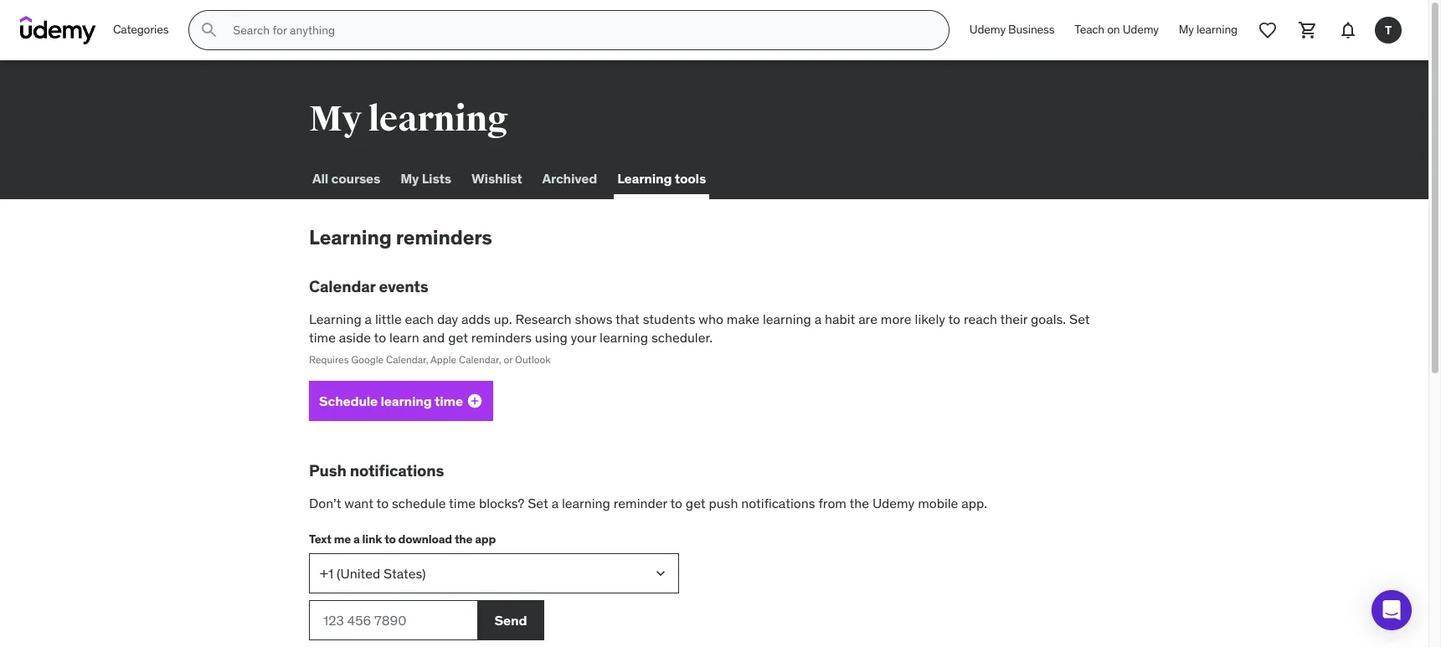 Task type: vqa. For each thing, say whether or not it's contained in the screenshot.
push notifications
yes



Task type: locate. For each thing, give the bounding box(es) containing it.
1 horizontal spatial calendar,
[[459, 354, 501, 366]]

123 456 7890 text field
[[309, 601, 477, 641]]

outlook
[[515, 354, 551, 366]]

wishlist link
[[468, 159, 526, 199]]

2 horizontal spatial my
[[1179, 22, 1194, 37]]

habit
[[825, 310, 856, 327]]

app
[[475, 532, 496, 547]]

learning down that
[[600, 329, 648, 346]]

schedule
[[319, 393, 378, 409]]

notifications up schedule
[[350, 461, 444, 481]]

my learning link
[[1169, 10, 1248, 50]]

2 vertical spatial time
[[449, 495, 476, 512]]

t link
[[1369, 10, 1409, 50]]

get down day
[[448, 329, 468, 346]]

1 vertical spatial my learning
[[309, 98, 508, 141]]

2 vertical spatial my
[[401, 170, 419, 187]]

from
[[819, 495, 847, 512]]

0 horizontal spatial get
[[448, 329, 468, 346]]

2 vertical spatial learning
[[309, 310, 362, 327]]

notifications left the from
[[742, 495, 816, 512]]

scheduler.
[[652, 329, 713, 346]]

make
[[727, 310, 760, 327]]

learning up lists
[[368, 98, 508, 141]]

all
[[312, 170, 329, 187]]

day
[[437, 310, 458, 327]]

time left blocks?
[[449, 495, 476, 512]]

get
[[448, 329, 468, 346], [686, 495, 706, 512]]

1 vertical spatial learning
[[309, 224, 392, 250]]

1 calendar, from the left
[[386, 354, 428, 366]]

1 horizontal spatial set
[[1070, 310, 1090, 327]]

and
[[423, 329, 445, 346]]

learning left wishlist image
[[1197, 22, 1238, 37]]

push
[[309, 461, 347, 481]]

0 horizontal spatial set
[[528, 495, 548, 512]]

udemy right on
[[1123, 22, 1159, 37]]

0 horizontal spatial calendar,
[[386, 354, 428, 366]]

tools
[[675, 170, 706, 187]]

1 vertical spatial notifications
[[742, 495, 816, 512]]

teach
[[1075, 22, 1105, 37]]

courses
[[331, 170, 381, 187]]

to down little
[[374, 329, 386, 346]]

are
[[859, 310, 878, 327]]

calendar,
[[386, 354, 428, 366], [459, 354, 501, 366]]

1 vertical spatial reminders
[[471, 329, 532, 346]]

1 horizontal spatial udemy
[[970, 22, 1006, 37]]

reach
[[964, 310, 998, 327]]

teach on udemy
[[1075, 22, 1159, 37]]

learning tools link
[[614, 159, 710, 199]]

get inside learning a little each day adds up. research shows that students who make learning a habit are more likely to reach their goals. set time aside to learn and get reminders using your learning scheduler. requires google calendar, apple calendar, or outlook
[[448, 329, 468, 346]]

the left app
[[455, 532, 473, 547]]

1 vertical spatial the
[[455, 532, 473, 547]]

1 horizontal spatial notifications
[[742, 495, 816, 512]]

udemy left mobile
[[873, 495, 915, 512]]

my learning left wishlist image
[[1179, 22, 1238, 37]]

small image
[[466, 393, 483, 410]]

teach on udemy link
[[1065, 10, 1169, 50]]

text me a link to download the app
[[309, 532, 496, 547]]

my learning
[[1179, 22, 1238, 37], [309, 98, 508, 141]]

learning up calendar
[[309, 224, 392, 250]]

reminders
[[396, 224, 492, 250], [471, 329, 532, 346]]

time inside 'button'
[[435, 393, 463, 409]]

learn
[[389, 329, 419, 346]]

0 vertical spatial time
[[309, 329, 336, 346]]

to right likely
[[949, 310, 961, 327]]

learning reminders
[[309, 224, 492, 250]]

a left habit on the right
[[815, 310, 822, 327]]

learning
[[1197, 22, 1238, 37], [368, 98, 508, 141], [763, 310, 812, 327], [600, 329, 648, 346], [381, 393, 432, 409], [562, 495, 611, 512]]

don't want to schedule time blocks? set a learning reminder to get push notifications from the udemy mobile app.
[[309, 495, 988, 512]]

0 vertical spatial the
[[850, 495, 870, 512]]

2 calendar, from the left
[[459, 354, 501, 366]]

learning left reminder
[[562, 495, 611, 512]]

learning inside learning a little each day adds up. research shows that students who make learning a habit are more likely to reach their goals. set time aside to learn and get reminders using your learning scheduler. requires google calendar, apple calendar, or outlook
[[309, 310, 362, 327]]

notifications
[[350, 461, 444, 481], [742, 495, 816, 512]]

a
[[365, 310, 372, 327], [815, 310, 822, 327], [552, 495, 559, 512], [353, 532, 360, 547]]

get left 'push'
[[686, 495, 706, 512]]

text
[[309, 532, 332, 547]]

udemy business
[[970, 22, 1055, 37]]

0 horizontal spatial notifications
[[350, 461, 444, 481]]

learning
[[618, 170, 672, 187], [309, 224, 392, 250], [309, 310, 362, 327]]

who
[[699, 310, 724, 327]]

0 vertical spatial my
[[1179, 22, 1194, 37]]

calendar, left or
[[459, 354, 501, 366]]

set
[[1070, 310, 1090, 327], [528, 495, 548, 512]]

schedule learning time
[[319, 393, 463, 409]]

udemy
[[970, 22, 1006, 37], [1123, 22, 1159, 37], [873, 495, 915, 512]]

link
[[362, 532, 382, 547]]

calendar events
[[309, 276, 428, 296]]

learning up 'aside'
[[309, 310, 362, 327]]

time
[[309, 329, 336, 346], [435, 393, 463, 409], [449, 495, 476, 512]]

2 horizontal spatial udemy
[[1123, 22, 1159, 37]]

udemy left the business
[[970, 22, 1006, 37]]

learning right make
[[763, 310, 812, 327]]

0 horizontal spatial udemy
[[873, 495, 915, 512]]

categories button
[[103, 10, 179, 50]]

1 vertical spatial my
[[309, 98, 362, 141]]

time up requires
[[309, 329, 336, 346]]

1 horizontal spatial get
[[686, 495, 706, 512]]

1 vertical spatial time
[[435, 393, 463, 409]]

0 vertical spatial get
[[448, 329, 468, 346]]

want
[[345, 495, 374, 512]]

my
[[1179, 22, 1194, 37], [309, 98, 362, 141], [401, 170, 419, 187]]

calendar, down learn
[[386, 354, 428, 366]]

shopping cart with 0 items image
[[1298, 20, 1318, 40]]

download
[[398, 532, 452, 547]]

my learning inside my learning link
[[1179, 22, 1238, 37]]

business
[[1009, 22, 1055, 37]]

my lists
[[401, 170, 451, 187]]

0 vertical spatial set
[[1070, 310, 1090, 327]]

the
[[850, 495, 870, 512], [455, 532, 473, 547]]

lists
[[422, 170, 451, 187]]

set right blocks?
[[528, 495, 548, 512]]

reminders down lists
[[396, 224, 492, 250]]

the right the from
[[850, 495, 870, 512]]

1 horizontal spatial my
[[401, 170, 419, 187]]

set inside learning a little each day adds up. research shows that students who make learning a habit are more likely to reach their goals. set time aside to learn and get reminders using your learning scheduler. requires google calendar, apple calendar, or outlook
[[1070, 310, 1090, 327]]

0 vertical spatial notifications
[[350, 461, 444, 481]]

my lists link
[[397, 159, 455, 199]]

reminders down up.
[[471, 329, 532, 346]]

learning left tools
[[618, 170, 672, 187]]

0 vertical spatial learning
[[618, 170, 672, 187]]

time left small icon
[[435, 393, 463, 409]]

learning a little each day adds up. research shows that students who make learning a habit are more likely to reach their goals. set time aside to learn and get reminders using your learning scheduler. requires google calendar, apple calendar, or outlook
[[309, 310, 1090, 366]]

udemy image
[[20, 16, 96, 44]]

udemy business link
[[960, 10, 1065, 50]]

set right goals. on the right of page
[[1070, 310, 1090, 327]]

my learning up my lists on the left
[[309, 98, 508, 141]]

learning down apple
[[381, 393, 432, 409]]

reminders inside learning a little each day adds up. research shows that students who make learning a habit are more likely to reach their goals. set time aside to learn and get reminders using your learning scheduler. requires google calendar, apple calendar, or outlook
[[471, 329, 532, 346]]

calendar
[[309, 276, 376, 296]]

my left lists
[[401, 170, 419, 187]]

my right teach on udemy at top right
[[1179, 22, 1194, 37]]

my up all courses
[[309, 98, 362, 141]]

events
[[379, 276, 428, 296]]

requires
[[309, 354, 349, 366]]

to right link
[[385, 532, 396, 547]]

0 vertical spatial my learning
[[1179, 22, 1238, 37]]

to
[[949, 310, 961, 327], [374, 329, 386, 346], [377, 495, 389, 512], [670, 495, 683, 512], [385, 532, 396, 547]]

1 horizontal spatial my learning
[[1179, 22, 1238, 37]]



Task type: describe. For each thing, give the bounding box(es) containing it.
don't
[[309, 495, 341, 512]]

learning inside my learning link
[[1197, 22, 1238, 37]]

learning tools
[[618, 170, 706, 187]]

learning for learning tools
[[618, 170, 672, 187]]

research
[[516, 310, 572, 327]]

students
[[643, 310, 696, 327]]

on
[[1108, 22, 1120, 37]]

google
[[351, 354, 384, 366]]

blocks?
[[479, 495, 525, 512]]

a right blocks?
[[552, 495, 559, 512]]

submit search image
[[200, 20, 220, 40]]

wishlist
[[471, 170, 522, 187]]

goals.
[[1031, 310, 1066, 327]]

my for my learning link
[[1179, 22, 1194, 37]]

send
[[495, 612, 527, 629]]

my for my lists link
[[401, 170, 419, 187]]

to right 'want'
[[377, 495, 389, 512]]

their
[[1001, 310, 1028, 327]]

1 vertical spatial get
[[686, 495, 706, 512]]

mobile
[[918, 495, 959, 512]]

0 horizontal spatial my learning
[[309, 98, 508, 141]]

a left little
[[365, 310, 372, 327]]

1 horizontal spatial the
[[850, 495, 870, 512]]

learning inside schedule learning time 'button'
[[381, 393, 432, 409]]

send button
[[477, 601, 544, 641]]

little
[[375, 310, 402, 327]]

time inside learning a little each day adds up. research shows that students who make learning a habit are more likely to reach their goals. set time aside to learn and get reminders using your learning scheduler. requires google calendar, apple calendar, or outlook
[[309, 329, 336, 346]]

reminder
[[614, 495, 667, 512]]

each
[[405, 310, 434, 327]]

schedule learning time button
[[309, 381, 493, 421]]

0 horizontal spatial the
[[455, 532, 473, 547]]

push
[[709, 495, 738, 512]]

1 vertical spatial set
[[528, 495, 548, 512]]

all courses
[[312, 170, 381, 187]]

likely
[[915, 310, 946, 327]]

up.
[[494, 310, 512, 327]]

a right me
[[353, 532, 360, 547]]

apple
[[431, 354, 457, 366]]

Search for anything text field
[[230, 16, 929, 44]]

notifications image
[[1339, 20, 1359, 40]]

all courses link
[[309, 159, 384, 199]]

to right reminder
[[670, 495, 683, 512]]

adds
[[462, 310, 491, 327]]

more
[[881, 310, 912, 327]]

your
[[571, 329, 597, 346]]

aside
[[339, 329, 371, 346]]

schedule
[[392, 495, 446, 512]]

learning for learning reminders
[[309, 224, 392, 250]]

push notifications
[[309, 461, 444, 481]]

0 horizontal spatial my
[[309, 98, 362, 141]]

app.
[[962, 495, 988, 512]]

0 vertical spatial reminders
[[396, 224, 492, 250]]

me
[[334, 532, 351, 547]]

shows
[[575, 310, 613, 327]]

or
[[504, 354, 513, 366]]

wishlist image
[[1258, 20, 1278, 40]]

using
[[535, 329, 568, 346]]

archived
[[542, 170, 597, 187]]

categories
[[113, 22, 169, 37]]

archived link
[[539, 159, 601, 199]]

t
[[1385, 22, 1392, 37]]

that
[[616, 310, 640, 327]]



